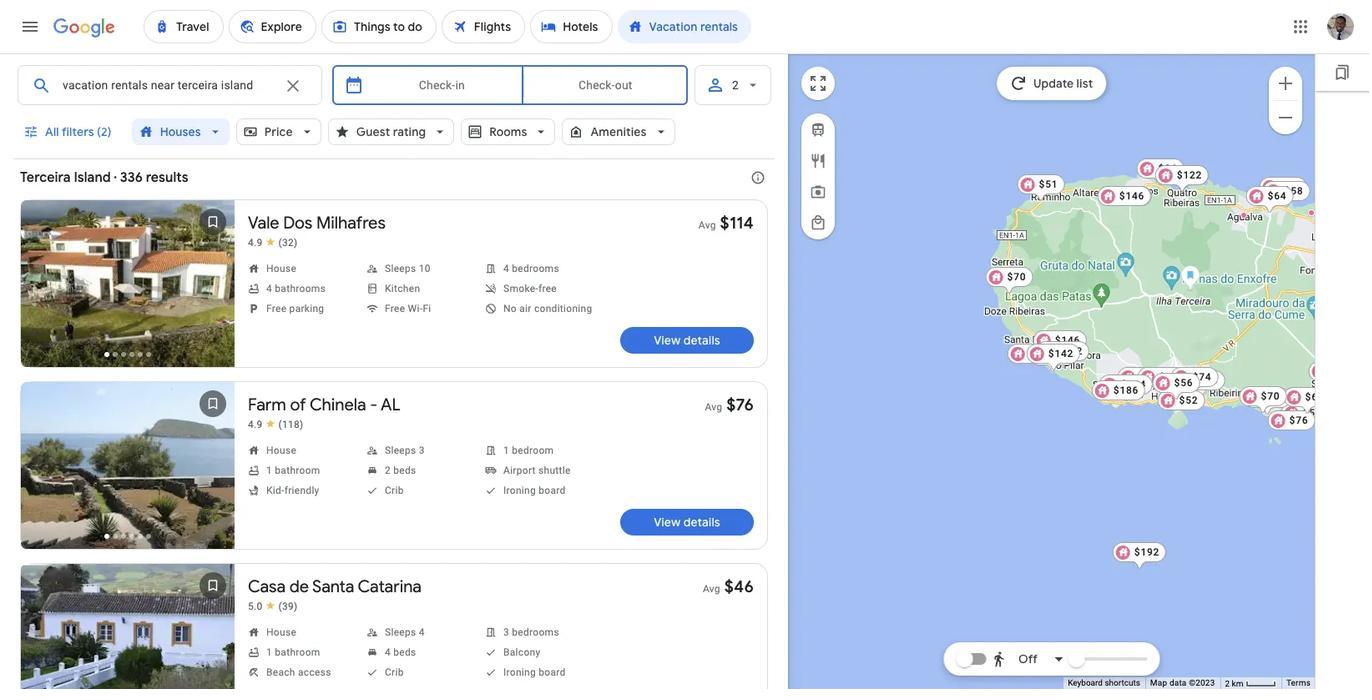 Task type: vqa. For each thing, say whether or not it's contained in the screenshot.
the '$73'
yes



Task type: locate. For each thing, give the bounding box(es) containing it.
0 vertical spatial 4.9
[[248, 237, 263, 249]]

1 view from the top
[[654, 333, 681, 348]]

1 horizontal spatial $70
[[1051, 350, 1070, 362]]

$114 inside map region
[[1140, 372, 1165, 383]]

terms
[[1287, 679, 1311, 688]]

next image for $114
[[193, 267, 233, 307]]

2 view details button from the top
[[620, 509, 754, 536]]

details
[[684, 333, 720, 348], [684, 515, 720, 530]]

keyboard shortcuts button
[[1068, 678, 1141, 690]]

0 vertical spatial avg
[[699, 220, 716, 231]]

$53 link
[[1282, 403, 1329, 423]]

2 horizontal spatial $70
[[1261, 391, 1281, 403]]

Check-out text field
[[537, 66, 675, 104]]

keyboard
[[1068, 679, 1103, 688]]

2 left km at the bottom of page
[[1226, 679, 1230, 689]]

3 photo 1 image from the top
[[21, 565, 235, 690]]

1 vertical spatial view
[[654, 515, 681, 530]]

$63 link
[[1138, 367, 1185, 396], [1178, 371, 1225, 391]]

0 horizontal spatial 2
[[732, 78, 739, 92]]

$56
[[1175, 377, 1194, 389]]

1 horizontal spatial $76
[[1290, 415, 1309, 427]]

$122 link
[[1156, 165, 1209, 194], [1036, 342, 1090, 370]]

avg
[[699, 220, 716, 231], [705, 402, 723, 413], [703, 584, 721, 595]]

1 vertical spatial $142
[[1179, 374, 1204, 386]]

$192
[[1135, 547, 1160, 559]]

0 vertical spatial back image
[[23, 267, 63, 307]]

1 horizontal spatial $142
[[1179, 374, 1204, 386]]

2 details from the top
[[684, 515, 720, 530]]

details for $114
[[684, 333, 720, 348]]

$114
[[720, 213, 754, 234], [1140, 372, 1165, 383]]

2 vertical spatial $70
[[1261, 391, 1281, 403]]

2 button
[[695, 65, 772, 105]]

view
[[654, 333, 681, 348], [654, 515, 681, 530]]

0 vertical spatial $114
[[720, 213, 754, 234]]

$86 link
[[1137, 159, 1185, 187]]

view details button
[[620, 327, 754, 354], [620, 509, 754, 536]]

$122
[[1177, 170, 1203, 181], [1058, 346, 1083, 357]]

$51
[[1039, 179, 1058, 190]]

1 horizontal spatial $122 link
[[1156, 165, 1209, 194]]

houses button
[[132, 112, 229, 152]]

0 vertical spatial photos list
[[21, 200, 235, 382]]

0 vertical spatial $70
[[1008, 271, 1027, 283]]

2 vertical spatial photo 1 image
[[21, 565, 235, 690]]

1 horizontal spatial $146
[[1120, 190, 1145, 202]]

shortcuts
[[1105, 679, 1141, 688]]

1 vertical spatial view details button
[[620, 509, 754, 536]]

rooms
[[490, 124, 527, 139]]

1 vertical spatial details
[[684, 515, 720, 530]]

0 vertical spatial $122
[[1177, 170, 1203, 181]]

$117 link
[[1156, 165, 1209, 194]]

km
[[1232, 679, 1244, 689]]

1 horizontal spatial 2
[[1226, 679, 1230, 689]]

view details link up avg $76
[[620, 327, 754, 354]]

avg inside avg $46
[[703, 584, 721, 595]]

avg $114
[[699, 213, 754, 234]]

terceira
[[20, 170, 71, 186]]

0 vertical spatial 2
[[732, 78, 739, 92]]

(39)
[[279, 601, 298, 613]]

1 horizontal spatial $146 link
[[1098, 186, 1152, 206]]

1 vertical spatial $146
[[1055, 335, 1081, 347]]

0 vertical spatial view details link
[[620, 327, 754, 354]]

1 vertical spatial back image
[[23, 449, 63, 489]]

2 view details from the top
[[654, 515, 720, 530]]

guest rating button
[[328, 112, 454, 152]]

clear image
[[283, 76, 303, 96]]

casa rustica al image
[[1309, 210, 1315, 216]]

0 horizontal spatial $142 link
[[1027, 344, 1081, 372]]

4.9
[[248, 237, 263, 249], [248, 419, 263, 431]]

0 horizontal spatial $146
[[1055, 335, 1081, 347]]

view for $76
[[654, 515, 681, 530]]

$142 link
[[1027, 344, 1081, 372], [1157, 370, 1211, 398]]

0 horizontal spatial $122 link
[[1036, 342, 1090, 370]]

1 vertical spatial 4.9
[[248, 419, 263, 431]]

details up avg $76
[[684, 333, 720, 348]]

$63
[[1160, 372, 1179, 383], [1200, 375, 1219, 387]]

2 inside button
[[1226, 679, 1230, 689]]

photo 1 image for $114
[[21, 200, 235, 367]]

avg inside avg $76
[[705, 402, 723, 413]]

0 vertical spatial $146 link
[[1098, 186, 1152, 206]]

2 vertical spatial photos list
[[21, 565, 235, 690]]

view details for $76
[[654, 515, 720, 530]]

4.9 left (118)
[[248, 419, 263, 431]]

$76
[[727, 395, 754, 416], [1290, 415, 1309, 427]]

1 photos list from the top
[[21, 200, 235, 382]]

$142
[[1049, 348, 1074, 360], [1179, 374, 1204, 386]]

1 4.9 from the top
[[248, 237, 263, 249]]

0 vertical spatial view details button
[[620, 327, 754, 354]]

1 photo 1 image from the top
[[21, 200, 235, 367]]

2 for 2
[[732, 78, 739, 92]]

$142 for right $142 link
[[1179, 374, 1204, 386]]

avg inside 'avg $114'
[[699, 220, 716, 231]]

1 view details button from the top
[[620, 327, 754, 354]]

1 horizontal spatial $142 link
[[1157, 370, 1211, 398]]

map data ©2023
[[1151, 679, 1215, 688]]

1 vertical spatial $114
[[1140, 372, 1165, 383]]

0 vertical spatial next image
[[193, 267, 233, 307]]

details up avg $46 on the bottom right of page
[[684, 515, 720, 530]]

1 vertical spatial photos list
[[21, 382, 235, 564]]

1 horizontal spatial $114
[[1140, 372, 1165, 383]]

2 photo 1 image from the top
[[21, 382, 235, 549]]

view details link up avg $46 on the bottom right of page
[[620, 509, 754, 536]]

0 horizontal spatial $114
[[720, 213, 754, 234]]

2 inside "popup button"
[[732, 78, 739, 92]]

0 horizontal spatial $46
[[725, 577, 754, 598]]

1 details from the top
[[684, 333, 720, 348]]

1 view details link from the top
[[620, 327, 754, 354]]

save farm of chinela - al to collection image
[[193, 384, 233, 424]]

0 vertical spatial $142
[[1049, 348, 1074, 360]]

0 vertical spatial details
[[684, 333, 720, 348]]

view details up avg $46 on the bottom right of page
[[654, 515, 720, 530]]

$58
[[1285, 185, 1304, 197]]

2 photos list from the top
[[21, 382, 235, 564]]

1 vertical spatial $70 link
[[1029, 346, 1077, 374]]

price button
[[236, 112, 321, 152]]

$70 for the $70 link to the top
[[1008, 271, 1027, 283]]

0 vertical spatial photo 1 image
[[21, 200, 235, 367]]

save vale dos milhafres to collection image
[[193, 202, 233, 242]]

quinta da nasce água- twin 7 image
[[1187, 367, 1193, 373]]

1 vertical spatial avg
[[705, 402, 723, 413]]

0 horizontal spatial $142
[[1049, 348, 1074, 360]]

1 vertical spatial photo 1 image
[[21, 382, 235, 549]]

$144 link
[[1100, 375, 1153, 403]]

2 4.9 from the top
[[248, 419, 263, 431]]

photo 1 image for $46
[[21, 565, 235, 690]]

next image
[[193, 267, 233, 307], [193, 631, 233, 671]]

next image
[[193, 449, 233, 489]]

1 vertical spatial $70
[[1051, 350, 1070, 362]]

avg for $114
[[699, 220, 716, 231]]

0 horizontal spatial $146 link
[[1034, 331, 1087, 359]]

1 back image from the top
[[23, 267, 63, 307]]

terms link
[[1287, 679, 1311, 688]]

next image for $46
[[193, 631, 233, 671]]

2 left view larger map icon
[[732, 78, 739, 92]]

1 horizontal spatial $63
[[1200, 375, 1219, 387]]

$46 inside map region
[[1266, 392, 1285, 404]]

price
[[265, 124, 293, 139]]

$28
[[1181, 382, 1200, 393]]

$146 for the bottom '$146' link
[[1055, 335, 1081, 347]]

terceira island · 336 results
[[20, 170, 189, 186]]

2 back image from the top
[[23, 449, 63, 489]]

4.9 left (32) in the top of the page
[[248, 237, 263, 249]]

2 view from the top
[[654, 515, 681, 530]]

$74
[[1193, 372, 1212, 383]]

view details button up avg $76
[[620, 327, 754, 354]]

amenities
[[591, 124, 647, 139]]

0 horizontal spatial $70
[[1008, 271, 1027, 283]]

next image down save vale dos milhafres to collection icon
[[193, 267, 233, 307]]

2 vertical spatial $70 link
[[1240, 387, 1287, 415]]

$146 link
[[1098, 186, 1152, 206], [1034, 331, 1087, 359]]

save casa de santa catarina to collection image
[[193, 566, 233, 606]]

1 next image from the top
[[193, 267, 233, 307]]

rooms button
[[461, 112, 556, 152]]

2 view details link from the top
[[620, 509, 754, 536]]

1 view details from the top
[[654, 333, 720, 348]]

view details link for $114
[[620, 327, 754, 354]]

$146 for right '$146' link
[[1120, 190, 1145, 202]]

$192 link
[[1113, 543, 1167, 571]]

view details up avg $76
[[654, 333, 720, 348]]

0 vertical spatial $70 link
[[986, 267, 1033, 296]]

4.9 for $114
[[248, 237, 263, 249]]

0 horizontal spatial $122
[[1058, 346, 1083, 357]]

1 vertical spatial $46
[[725, 577, 754, 598]]

avg $46
[[703, 577, 754, 598]]

all filters (2)
[[45, 124, 112, 139]]

$70 link
[[986, 267, 1033, 296], [1029, 346, 1077, 374], [1240, 387, 1287, 415]]

$304
[[1120, 190, 1146, 202]]

$64
[[1268, 190, 1287, 202]]

main menu image
[[20, 17, 40, 37]]

1 vertical spatial view details
[[654, 515, 720, 530]]

back image
[[23, 267, 63, 307], [23, 449, 63, 489]]

0 vertical spatial view
[[654, 333, 681, 348]]

next image down the save casa de santa catarina to collection icon
[[193, 631, 233, 671]]

1 vertical spatial $146 link
[[1034, 331, 1087, 359]]

filters form
[[13, 53, 775, 169]]

Search for places, hotels and more text field
[[62, 66, 273, 104]]

sawmill azores image
[[1241, 212, 1248, 219]]

5 out of 5 stars from 39 reviews image
[[248, 600, 298, 614]]

Check-in text field
[[374, 66, 510, 104]]

photos list
[[21, 200, 235, 382], [21, 382, 235, 564], [21, 565, 235, 690]]

$70
[[1008, 271, 1027, 283], [1051, 350, 1070, 362], [1261, 391, 1281, 403]]

2 next image from the top
[[193, 631, 233, 671]]

1 vertical spatial view details link
[[620, 509, 754, 536]]

$73
[[1282, 181, 1301, 193]]

$56 link
[[1153, 373, 1200, 402]]

3 photos list from the top
[[21, 565, 235, 690]]

0 vertical spatial $146
[[1120, 190, 1145, 202]]

1 vertical spatial 2
[[1226, 679, 1230, 689]]

1 horizontal spatial $46
[[1266, 392, 1285, 404]]

$52
[[1180, 395, 1199, 407]]

0 vertical spatial view details
[[654, 333, 720, 348]]

2 km button
[[1220, 678, 1282, 690]]

view details button up avg $46 on the bottom right of page
[[620, 509, 754, 536]]

$46
[[1266, 392, 1285, 404], [725, 577, 754, 598]]

photo 1 image
[[21, 200, 235, 367], [21, 382, 235, 549], [21, 565, 235, 690]]

1 vertical spatial next image
[[193, 631, 233, 671]]

algar do carvão image
[[1181, 266, 1200, 292]]

2 vertical spatial avg
[[703, 584, 721, 595]]

2 for 2 km
[[1226, 679, 1230, 689]]

view details link
[[620, 327, 754, 354], [620, 509, 754, 536]]

0 vertical spatial $122 link
[[1156, 165, 1209, 194]]

$146
[[1120, 190, 1145, 202], [1055, 335, 1081, 347]]

0 vertical spatial $46
[[1266, 392, 1285, 404]]

zoom in map image
[[1276, 73, 1296, 93]]



Task type: describe. For each thing, give the bounding box(es) containing it.
view larger map image
[[808, 73, 828, 94]]

1 horizontal spatial $122
[[1177, 170, 1203, 181]]

guest
[[356, 124, 390, 139]]

all
[[45, 124, 59, 139]]

$117
[[1177, 170, 1203, 181]]

$212
[[1029, 348, 1055, 360]]

$76 link
[[1268, 411, 1316, 431]]

$86
[[1159, 163, 1178, 175]]

zoom out map image
[[1276, 107, 1296, 127]]

list
[[1077, 76, 1094, 91]]

rating
[[393, 124, 426, 139]]

$73 link
[[1260, 177, 1307, 205]]

photos list for $76
[[21, 382, 235, 564]]

keyboard shortcuts
[[1068, 679, 1141, 688]]

4.9 out of 5 stars from 118 reviews image
[[248, 418, 304, 432]]

5.0
[[248, 601, 263, 613]]

0 horizontal spatial $63
[[1160, 372, 1179, 383]]

$114 link
[[1118, 367, 1172, 396]]

$62 link
[[1284, 387, 1332, 416]]

all filters (2) button
[[13, 112, 125, 152]]

houses
[[160, 124, 201, 139]]

back image
[[23, 631, 63, 671]]

avg $76
[[705, 395, 754, 416]]

$65 link
[[1284, 387, 1332, 416]]

photos list for $46
[[21, 565, 235, 690]]

$58 link
[[1263, 181, 1311, 210]]

(118)
[[279, 419, 304, 431]]

view for $114
[[654, 333, 681, 348]]

map
[[1151, 679, 1168, 688]]

(2)
[[97, 124, 112, 139]]

0 horizontal spatial $76
[[727, 395, 754, 416]]

photos list for $114
[[21, 200, 235, 382]]

view details button for $114
[[620, 327, 754, 354]]

4.9 for $76
[[248, 419, 263, 431]]

learn more about these results image
[[738, 158, 778, 198]]

back image for $114
[[23, 267, 63, 307]]

amenities button
[[562, 112, 675, 152]]

map region
[[726, 0, 1367, 690]]

photo 1 image for $76
[[21, 382, 235, 549]]

avg for $76
[[705, 402, 723, 413]]

$70 for bottommost the $70 link
[[1261, 391, 1281, 403]]

results
[[146, 170, 189, 186]]

$186
[[1114, 385, 1139, 397]]

update list button
[[997, 67, 1107, 100]]

$142 for the leftmost $142 link
[[1049, 348, 1074, 360]]

$76 inside "link"
[[1290, 415, 1309, 427]]

$62
[[1306, 392, 1325, 403]]

filters
[[62, 124, 94, 139]]

(32)
[[279, 237, 298, 249]]

update list
[[1034, 76, 1094, 91]]

$65
[[1306, 392, 1325, 403]]

guest rating
[[356, 124, 426, 139]]

off
[[1019, 652, 1038, 667]]

$51 link
[[1018, 175, 1065, 203]]

©2023
[[1189, 679, 1215, 688]]

2 km
[[1226, 679, 1246, 689]]

off button
[[988, 640, 1070, 680]]

update
[[1034, 76, 1074, 91]]

4.9 out of 5 stars from 32 reviews image
[[248, 236, 298, 250]]

view details link for $76
[[620, 509, 754, 536]]

1 vertical spatial $122
[[1058, 346, 1083, 357]]

$46 link
[[1244, 388, 1291, 417]]

view details for $114
[[654, 333, 720, 348]]

details for $76
[[684, 515, 720, 530]]

view details button for $76
[[620, 509, 754, 536]]

$53
[[1303, 408, 1322, 419]]

1 vertical spatial $122 link
[[1036, 342, 1090, 370]]

$70 for the $70 link to the middle
[[1051, 350, 1070, 362]]

avg for $46
[[703, 584, 721, 595]]

$74 link
[[1171, 367, 1219, 396]]

$144
[[1121, 379, 1147, 391]]

$304 link
[[1099, 186, 1153, 206]]

data
[[1170, 679, 1187, 688]]

$28 link
[[1160, 377, 1207, 406]]

$186 link
[[1092, 381, 1146, 401]]

$212 link
[[1008, 344, 1062, 364]]

island · 336
[[74, 170, 143, 186]]

$52 link
[[1158, 391, 1205, 411]]

$64 link
[[1246, 186, 1294, 215]]

back image for $76
[[23, 449, 63, 489]]

quinta da nasce água- twin 6 image
[[1187, 367, 1193, 374]]



